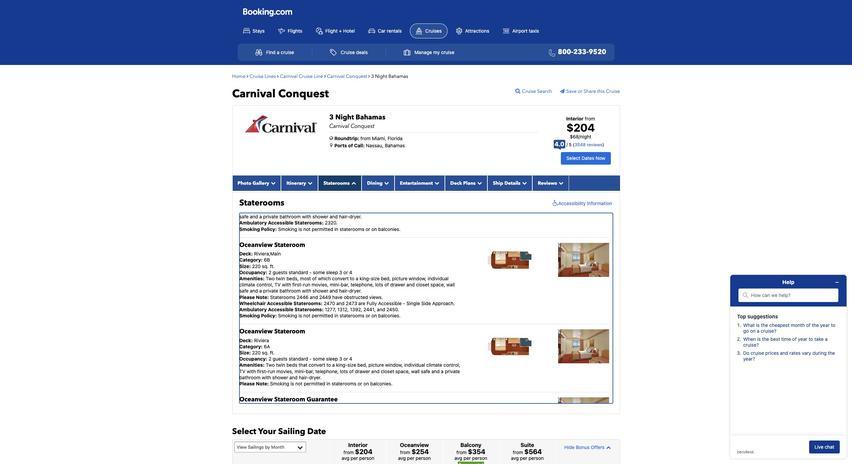 Task type: vqa. For each thing, say whether or not it's contained in the screenshot.
$1,000
no



Task type: describe. For each thing, give the bounding box(es) containing it.
cruise deals
[[341, 49, 368, 55]]

two for beds
[[266, 362, 275, 368]]

1 vertical spatial carnival conquest
[[232, 86, 329, 101]]

category: for category: 6a size: 220 sq. ft. occupancy: 2 guests standard - some sleep 3 or 4 amenities:
[[239, 344, 263, 349]]

carnival down angle right icon
[[232, 86, 276, 101]]

balcony
[[461, 442, 482, 448]]

sailings
[[248, 444, 264, 450]]

accessible up 2450.
[[378, 300, 402, 306]]

occupancy: for 6a
[[239, 356, 267, 362]]

category: for category: 6b size: 220 sq. ft. occupancy: 2 guests standard - some sleep 3 or 4 amenities:
[[239, 257, 263, 263]]

convert inside 6c 220 sq. ft. 2 guests standard - some sleep 3 or 4 two twin beds, most of which convert to a king-size bed, picture window, individual climate control, tv with first-run movies, mini-bar, telephone, lots of drawer and closet space, wall safe and a private bathroom with shower and hair-dryer. ambulatory accessible staterooms: 2320. smoking policy: smoking is not permitted in staterooms or on balconies.
[[332, 201, 349, 207]]

car rentals
[[378, 28, 402, 34]]

movies, inside two twin beds, most of which convert to a king-size bed, picture window, individual climate control, tv with first-run movies, mini-bar, telephone, lots of drawer and closet space, wall safe and a private bathroom with shower and hair-dryer. please note: staterooms 2446 and 2449 have obstructed views. wheelchair accessible staterooms: 2470 and 2473 are fully accessible - single side approach. ambulatory accessible staterooms: 1277, 1312, 1392, 2441, and 2450. smoking policy: smoking is not permitted in staterooms or on balconies.
[[312, 282, 329, 288]]

hair- inside two twin beds, most of which convert to a king-size bed, picture window, individual climate control, tv with first-run movies, mini-bar, telephone, lots of drawer and closet space, wall safe and a private bathroom with shower and hair-dryer. please note: staterooms 2446 and 2449 have obstructed views. wheelchair accessible staterooms: 2470 and 2473 are fully accessible - single side approach. ambulatory accessible staterooms: 1277, 1312, 1392, 2441, and 2450. smoking policy: smoking is not permitted in staterooms or on balconies.
[[339, 288, 349, 294]]

find
[[266, 49, 276, 55]]

with down chevron down image
[[302, 214, 311, 220]]

dates
[[582, 155, 595, 161]]

staterooms: inside 6c 220 sq. ft. 2 guests standard - some sleep 3 or 4 two twin beds, most of which convert to a king-size bed, picture window, individual climate control, tv with first-run movies, mini-bar, telephone, lots of drawer and closet space, wall safe and a private bathroom with shower and hair-dryer. ambulatory accessible staterooms: 2320. smoking policy: smoking is not permitted in staterooms or on balconies.
[[295, 220, 324, 226]]

private inside 6c 220 sq. ft. 2 guests standard - some sleep 3 or 4 two twin beds, most of which convert to a king-size bed, picture window, individual climate control, tv with first-run movies, mini-bar, telephone, lots of drawer and closet space, wall safe and a private bathroom with shower and hair-dryer. ambulatory accessible staterooms: 2320. smoking policy: smoking is not permitted in staterooms or on balconies.
[[263, 214, 278, 220]]

some for category: 6a size: 220 sq. ft. occupancy: 2 guests standard - some sleep 3 or 4 amenities:
[[313, 356, 325, 362]]

2 inside 6c 220 sq. ft. 2 guests standard - some sleep 3 or 4 two twin beds, most of which convert to a king-size bed, picture window, individual climate control, tv with first-run movies, mini-bar, telephone, lots of drawer and closet space, wall safe and a private bathroom with shower and hair-dryer. ambulatory accessible staterooms: 2320. smoking policy: smoking is not permitted in staterooms or on balconies.
[[269, 195, 272, 201]]

on inside two twin beds, most of which convert to a king-size bed, picture window, individual climate control, tv with first-run movies, mini-bar, telephone, lots of drawer and closet space, wall safe and a private bathroom with shower and hair-dryer. please note: staterooms 2446 and 2449 have obstructed views. wheelchair accessible staterooms: 2470 and 2473 are fully accessible - single side approach. ambulatory accessible staterooms: 1277, 1312, 1392, 2441, and 2450. smoking policy: smoking is not permitted in staterooms or on balconies.
[[372, 313, 377, 319]]

king- inside 6c 220 sq. ft. 2 guests standard - some sleep 3 or 4 two twin beds, most of which convert to a king-size bed, picture window, individual climate control, tv with first-run movies, mini-bar, telephone, lots of drawer and closet space, wall safe and a private bathroom with shower and hair-dryer. ambulatory accessible staterooms: 2320. smoking policy: smoking is not permitted in staterooms or on balconies.
[[360, 201, 371, 207]]

private inside 'two twin beds that convert to a king-size bed, picture window, individual climate control, tv with first-run movies, mini-bar, telephone, lots of drawer and closet space, wall safe and a private bathroom with shower and hair-dryer. please note: smoking is not permitted in staterooms or on balconies.'
[[445, 368, 460, 374]]

size inside 'two twin beds that convert to a king-size bed, picture window, individual climate control, tv with first-run movies, mini-bar, telephone, lots of drawer and closet space, wall safe and a private bathroom with shower and hair-dryer. please note: smoking is not permitted in staterooms or on balconies.'
[[348, 362, 356, 368]]

sq. inside 6c 220 sq. ft. 2 guests standard - some sleep 3 or 4 two twin beds, most of which convert to a king-size bed, picture window, individual climate control, tv with first-run movies, mini-bar, telephone, lots of drawer and closet space, wall safe and a private bathroom with shower and hair-dryer. ambulatory accessible staterooms: 2320. smoking policy: smoking is not permitted in staterooms or on balconies.
[[262, 189, 269, 195]]

some for category: 6b size: 220 sq. ft. occupancy: 2 guests standard - some sleep 3 or 4 amenities:
[[313, 269, 325, 275]]

booking.com home image
[[243, 8, 292, 17]]

attractions
[[465, 28, 489, 34]]

on inside 'two twin beds that convert to a king-size bed, picture window, individual climate control, tv with first-run movies, mini-bar, telephone, lots of drawer and closet space, wall safe and a private bathroom with shower and hair-dryer. please note: smoking is not permitted in staterooms or on balconies.'
[[364, 381, 369, 387]]

cruise for find a cruise
[[281, 49, 294, 55]]

hair- inside 'two twin beds that convert to a king-size bed, picture window, individual climate control, tv with first-run movies, mini-bar, telephone, lots of drawer and closet space, wall safe and a private bathroom with shower and hair-dryer. please note: smoking is not permitted in staterooms or on balconies.'
[[299, 375, 309, 380]]

cabin image for riviera deck on carnival conquest image
[[559, 329, 610, 364]]

sleep inside 6c 220 sq. ft. 2 guests standard - some sleep 3 or 4 two twin beds, most of which convert to a king-size bed, picture window, individual climate control, tv with first-run movies, mini-bar, telephone, lots of drawer and closet space, wall safe and a private bathroom with shower and hair-dryer. ambulatory accessible staterooms: 2320. smoking policy: smoking is not permitted in staterooms or on balconies.
[[326, 195, 338, 201]]

photo
[[238, 180, 251, 186]]

deck plans button
[[445, 175, 488, 191]]

ft. for 6a
[[270, 350, 275, 356]]

select your sailing date
[[232, 426, 326, 437]]

bed, inside two twin beds, most of which convert to a king-size bed, picture window, individual climate control, tv with first-run movies, mini-bar, telephone, lots of drawer and closet space, wall safe and a private bathroom with shower and hair-dryer. please note: staterooms 2446 and 2449 have obstructed views. wheelchair accessible staterooms: 2470 and 2473 are fully accessible - single side approach. ambulatory accessible staterooms: 1277, 1312, 1392, 2441, and 2450. smoking policy: smoking is not permitted in staterooms or on balconies.
[[381, 276, 391, 281]]

1312,
[[337, 307, 349, 312]]

find a cruise link
[[248, 46, 302, 59]]

select          dates now
[[567, 155, 606, 161]]

date
[[307, 426, 326, 437]]

occupancy: for 6b
[[239, 269, 267, 275]]

closet inside 'two twin beds that convert to a king-size bed, picture window, individual climate control, tv with first-run movies, mini-bar, telephone, lots of drawer and closet space, wall safe and a private bathroom with shower and hair-dryer. please note: smoking is not permitted in staterooms or on balconies.'
[[381, 368, 394, 374]]

airport
[[513, 28, 528, 34]]

dryer. inside 6c 220 sq. ft. 2 guests standard - some sleep 3 or 4 two twin beds, most of which convert to a king-size bed, picture window, individual climate control, tv with first-run movies, mini-bar, telephone, lots of drawer and closet space, wall safe and a private bathroom with shower and hair-dryer. ambulatory accessible staterooms: 2320. smoking policy: smoking is not permitted in staterooms or on balconies.
[[349, 214, 362, 220]]

2 vertical spatial staterooms:
[[295, 307, 324, 312]]

with down itinerary
[[282, 208, 291, 213]]

accessible inside 6c 220 sq. ft. 2 guests standard - some sleep 3 or 4 two twin beds, most of which convert to a king-size bed, picture window, individual climate control, tv with first-run movies, mini-bar, telephone, lots of drawer and closet space, wall safe and a private bathroom with shower and hair-dryer. ambulatory accessible staterooms: 2320. smoking policy: smoking is not permitted in staterooms or on balconies.
[[268, 220, 294, 226]]

3 night bahamas
[[371, 73, 408, 79]]

sleep for category: 6b size: 220 sq. ft. occupancy: 2 guests standard - some sleep 3 or 4 amenities:
[[326, 269, 338, 275]]

please inside 'two twin beds that convert to a king-size bed, picture window, individual climate control, tv with first-run movies, mini-bar, telephone, lots of drawer and closet space, wall safe and a private bathroom with shower and hair-dryer. please note: smoking is not permitted in staterooms or on balconies.'
[[239, 381, 255, 387]]

photo gallery
[[238, 180, 269, 186]]

wall inside 'two twin beds that convert to a king-size bed, picture window, individual climate control, tv with first-run movies, mini-bar, telephone, lots of drawer and closet space, wall safe and a private bathroom with shower and hair-dryer. please note: smoking is not permitted in staterooms or on balconies.'
[[411, 368, 420, 374]]

search image
[[516, 88, 522, 93]]

wheelchair image
[[551, 200, 559, 207]]

lots inside two twin beds, most of which convert to a king-size bed, picture window, individual climate control, tv with first-run movies, mini-bar, telephone, lots of drawer and closet space, wall safe and a private bathroom with shower and hair-dryer. please note: staterooms 2446 and 2449 have obstructed views. wheelchair accessible staterooms: 2470 and 2473 are fully accessible - single side approach. ambulatory accessible staterooms: 1277, 1312, 1392, 2441, and 2450. smoking policy: smoking is not permitted in staterooms or on balconies.
[[375, 282, 383, 288]]

which inside 6c 220 sq. ft. 2 guests standard - some sleep 3 or 4 two twin beds, most of which convert to a king-size bed, picture window, individual climate control, tv with first-run movies, mini-bar, telephone, lots of drawer and closet space, wall safe and a private bathroom with shower and hair-dryer. ambulatory accessible staterooms: 2320. smoking policy: smoking is not permitted in staterooms or on balconies.
[[318, 201, 331, 207]]

recommended image
[[458, 462, 484, 464]]

cruise left line on the top
[[299, 73, 313, 79]]

/ inside interior from $204 $68 / night
[[579, 134, 580, 139]]

233-
[[574, 47, 589, 56]]

save or share this cruise link
[[560, 88, 620, 95]]

closet inside two twin beds, most of which convert to a king-size bed, picture window, individual climate control, tv with first-run movies, mini-bar, telephone, lots of drawer and closet space, wall safe and a private bathroom with shower and hair-dryer. please note: staterooms 2446 and 2449 have obstructed views. wheelchair accessible staterooms: 2470 and 2473 are fully accessible - single side approach. ambulatory accessible staterooms: 1277, 1312, 1392, 2441, and 2450. smoking policy: smoking is not permitted in staterooms or on balconies.
[[416, 282, 429, 288]]

drawer inside 'two twin beds that convert to a king-size bed, picture window, individual climate control, tv with first-run movies, mini-bar, telephone, lots of drawer and closet space, wall safe and a private bathroom with shower and hair-dryer. please note: smoking is not permitted in staterooms or on balconies.'
[[355, 368, 370, 374]]

search
[[537, 88, 552, 95]]

nassau,
[[366, 142, 384, 148]]

800-
[[558, 47, 574, 56]]

size: for category: 6a size: 220 sq. ft. occupancy: 2 guests standard - some sleep 3 or 4 amenities:
[[239, 350, 251, 356]]

riviera,main
[[254, 251, 281, 257]]

deck: for oceanview stateroom deck: riviera
[[239, 337, 253, 343]]

angle right image
[[247, 74, 248, 78]]

riviera
[[254, 337, 269, 343]]

safe inside 6c 220 sq. ft. 2 guests standard - some sleep 3 or 4 two twin beds, most of which convert to a king-size bed, picture window, individual climate control, tv with first-run movies, mini-bar, telephone, lots of drawer and closet space, wall safe and a private bathroom with shower and hair-dryer. ambulatory accessible staterooms: 2320. smoking policy: smoking is not permitted in staterooms or on balconies.
[[239, 214, 249, 220]]

or inside two twin beds, most of which convert to a king-size bed, picture window, individual climate control, tv with first-run movies, mini-bar, telephone, lots of drawer and closet space, wall safe and a private bathroom with shower and hair-dryer. please note: staterooms 2446 and 2449 have obstructed views. wheelchair accessible staterooms: 2470 and 2473 are fully accessible - single side approach. ambulatory accessible staterooms: 1277, 1312, 1392, 2441, and 2450. smoking policy: smoking is not permitted in staterooms or on balconies.
[[366, 313, 370, 319]]

taxis
[[529, 28, 539, 34]]

are
[[359, 300, 365, 306]]

staterooms inside dropdown button
[[324, 180, 350, 186]]

mini- inside two twin beds, most of which convert to a king-size bed, picture window, individual climate control, tv with first-run movies, mini-bar, telephone, lots of drawer and closet space, wall safe and a private bathroom with shower and hair-dryer. please note: staterooms 2446 and 2449 have obstructed views. wheelchair accessible staterooms: 2470 and 2473 are fully accessible - single side approach. ambulatory accessible staterooms: 1277, 1312, 1392, 2441, and 2450. smoking policy: smoking is not permitted in staterooms or on balconies.
[[330, 282, 341, 288]]

balconies. inside two twin beds, most of which convert to a king-size bed, picture window, individual climate control, tv with first-run movies, mini-bar, telephone, lots of drawer and closet space, wall safe and a private bathroom with shower and hair-dryer. please note: staterooms 2446 and 2449 have obstructed views. wheelchair accessible staterooms: 2470 and 2473 are fully accessible - single side approach. ambulatory accessible staterooms: 1277, 1312, 1392, 2441, and 2450. smoking policy: smoking is not permitted in staterooms or on balconies.
[[378, 313, 401, 319]]

fully
[[367, 300, 377, 306]]

interior
[[348, 442, 368, 448]]

4.0 / 5 ( 3548 reviews )
[[555, 141, 604, 148]]

manage
[[415, 49, 432, 55]]

car rentals link
[[363, 24, 407, 38]]

avg for $254
[[398, 455, 406, 461]]

carnival cruise line image
[[244, 115, 317, 133]]

from for roundtrip: from miami, florida
[[361, 135, 371, 141]]

ship details button
[[488, 175, 533, 191]]

cabin image for  deck on carnival conquest image
[[559, 398, 610, 432]]

hide bonus offers link
[[558, 441, 618, 453]]

airport taxis
[[513, 28, 539, 34]]

staterooms button
[[318, 175, 362, 191]]

paper plane image
[[560, 89, 567, 93]]

bar, inside 'two twin beds that convert to a king-size bed, picture window, individual climate control, tv with first-run movies, mini-bar, telephone, lots of drawer and closet space, wall safe and a private bathroom with shower and hair-dryer. please note: smoking is not permitted in staterooms or on balconies.'
[[306, 368, 314, 374]]

3 right carnival conquest link
[[371, 73, 374, 79]]

have
[[332, 294, 343, 300]]

with up 2446 on the left of the page
[[302, 288, 311, 294]]

carnival inside 3 night bahamas carnival conquest
[[329, 122, 349, 130]]

category: 6a size: 220 sq. ft. occupancy: 2 guests standard - some sleep 3 or 4 amenities:
[[239, 344, 352, 368]]

run inside two twin beds, most of which convert to a king-size bed, picture window, individual climate control, tv with first-run movies, mini-bar, telephone, lots of drawer and closet space, wall safe and a private bathroom with shower and hair-dryer. please note: staterooms 2446 and 2449 have obstructed views. wheelchair accessible staterooms: 2470 and 2473 are fully accessible - single side approach. ambulatory accessible staterooms: 1277, 1312, 1392, 2441, and 2450. smoking policy: smoking is not permitted in staterooms or on balconies.
[[303, 282, 310, 288]]

3 inside category: 6b size: 220 sq. ft. occupancy: 2 guests standard - some sleep 3 or 4 amenities:
[[339, 269, 342, 275]]

your
[[258, 426, 276, 437]]

lots inside 6c 220 sq. ft. 2 guests standard - some sleep 3 or 4 two twin beds, most of which convert to a king-size bed, picture window, individual climate control, tv with first-run movies, mini-bar, telephone, lots of drawer and closet space, wall safe and a private bathroom with shower and hair-dryer. ambulatory accessible staterooms: 2320. smoking policy: smoking is not permitted in staterooms or on balconies.
[[375, 208, 383, 213]]

view sailings by month
[[237, 444, 284, 450]]

with down the riviera
[[247, 368, 256, 374]]

oceanview stateroom guarantee
[[239, 395, 338, 404]]

mini- inside 'two twin beds that convert to a king-size bed, picture window, individual climate control, tv with first-run movies, mini-bar, telephone, lots of drawer and closet space, wall safe and a private bathroom with shower and hair-dryer. please note: smoking is not permitted in staterooms or on balconies.'
[[295, 368, 306, 374]]

per for $254
[[407, 455, 415, 461]]

3 inside 6c 220 sq. ft. 2 guests standard - some sleep 3 or 4 two twin beds, most of which convert to a king-size bed, picture window, individual climate control, tv with first-run movies, mini-bar, telephone, lots of drawer and closet space, wall safe and a private bathroom with shower and hair-dryer. ambulatory accessible staterooms: 2320. smoking policy: smoking is not permitted in staterooms or on balconies.
[[339, 195, 342, 201]]

3 inside 3 night bahamas carnival conquest
[[329, 112, 334, 122]]

king- inside two twin beds, most of which convert to a king-size bed, picture window, individual climate control, tv with first-run movies, mini-bar, telephone, lots of drawer and closet space, wall safe and a private bathroom with shower and hair-dryer. please note: staterooms 2446 and 2449 have obstructed views. wheelchair accessible staterooms: 2470 and 2473 are fully accessible - single side approach. ambulatory accessible staterooms: 1277, 1312, 1392, 2441, and 2450. smoking policy: smoking is not permitted in staterooms or on balconies.
[[360, 276, 371, 281]]

2441,
[[364, 307, 376, 312]]

guests inside 6c 220 sq. ft. 2 guests standard - some sleep 3 or 4 two twin beds, most of which convert to a king-size bed, picture window, individual climate control, tv with first-run movies, mini-bar, telephone, lots of drawer and closet space, wall safe and a private bathroom with shower and hair-dryer. ambulatory accessible staterooms: 2320. smoking policy: smoking is not permitted in staterooms or on balconies.
[[273, 195, 288, 201]]

cruise for cruise search
[[522, 88, 536, 95]]

cruise lines
[[250, 73, 276, 79]]

bathroom inside 'two twin beds that convert to a king-size bed, picture window, individual climate control, tv with first-run movies, mini-bar, telephone, lots of drawer and closet space, wall safe and a private bathroom with shower and hair-dryer. please note: smoking is not permitted in staterooms or on balconies.'
[[239, 375, 261, 380]]

tv inside 6c 220 sq. ft. 2 guests standard - some sleep 3 or 4 two twin beds, most of which convert to a king-size bed, picture window, individual climate control, tv with first-run movies, mini-bar, telephone, lots of drawer and closet space, wall safe and a private bathroom with shower and hair-dryer. ambulatory accessible staterooms: 2320. smoking policy: smoking is not permitted in staterooms or on balconies.
[[275, 208, 281, 213]]

oceanview from $254 avg per person
[[398, 442, 431, 461]]

globe image
[[329, 136, 333, 140]]

a inside navigation
[[277, 49, 280, 55]]

itinerary button
[[281, 175, 318, 191]]

first- inside two twin beds, most of which convert to a king-size bed, picture window, individual climate control, tv with first-run movies, mini-bar, telephone, lots of drawer and closet space, wall safe and a private bathroom with shower and hair-dryer. please note: staterooms 2446 and 2449 have obstructed views. wheelchair accessible staterooms: 2470 and 2473 are fully accessible - single side approach. ambulatory accessible staterooms: 1277, 1312, 1392, 2441, and 2450. smoking policy: smoking is not permitted in staterooms or on balconies.
[[293, 282, 303, 288]]

cruise for cruise deals
[[341, 49, 355, 55]]

wall inside 6c 220 sq. ft. 2 guests standard - some sleep 3 or 4 two twin beds, most of which convert to a king-size bed, picture window, individual climate control, tv with first-run movies, mini-bar, telephone, lots of drawer and closet space, wall safe and a private bathroom with shower and hair-dryer. ambulatory accessible staterooms: 2320. smoking policy: smoking is not permitted in staterooms or on balconies.
[[447, 208, 455, 213]]

interior from $204 $68 / night
[[566, 116, 595, 139]]

individual inside 'two twin beds that convert to a king-size bed, picture window, individual climate control, tv with first-run movies, mini-bar, telephone, lots of drawer and closet space, wall safe and a private bathroom with shower and hair-dryer. please note: smoking is not permitted in staterooms or on balconies.'
[[404, 362, 425, 368]]

private inside two twin beds, most of which convert to a king-size bed, picture window, individual climate control, tv with first-run movies, mini-bar, telephone, lots of drawer and closet space, wall safe and a private bathroom with shower and hair-dryer. please note: staterooms 2446 and 2449 have obstructed views. wheelchair accessible staterooms: 2470 and 2473 are fully accessible - single side approach. ambulatory accessible staterooms: 1277, 1312, 1392, 2441, and 2450. smoking policy: smoking is not permitted in staterooms or on balconies.
[[263, 288, 278, 294]]

0 vertical spatial conquest
[[346, 73, 367, 79]]

which inside two twin beds, most of which convert to a king-size bed, picture window, individual climate control, tv with first-run movies, mini-bar, telephone, lots of drawer and closet space, wall safe and a private bathroom with shower and hair-dryer. please note: staterooms 2446 and 2449 have obstructed views. wheelchair accessible staterooms: 2470 and 2473 are fully accessible - single side approach. ambulatory accessible staterooms: 1277, 1312, 1392, 2441, and 2450. smoking policy: smoking is not permitted in staterooms or on balconies.
[[318, 276, 331, 281]]

stateroom for oceanview stateroom deck: riviera,main
[[274, 241, 305, 249]]

individual inside two twin beds, most of which convert to a king-size bed, picture window, individual climate control, tv with first-run movies, mini-bar, telephone, lots of drawer and closet space, wall safe and a private bathroom with shower and hair-dryer. please note: staterooms 2446 and 2449 have obstructed views. wheelchair accessible staterooms: 2470 and 2473 are fully accessible - single side approach. ambulatory accessible staterooms: 1277, 1312, 1392, 2441, and 2450. smoking policy: smoking is not permitted in staterooms or on balconies.
[[428, 276, 449, 281]]

4 for category: 6b size: 220 sq. ft. occupancy: 2 guests standard - some sleep 3 or 4 amenities:
[[349, 269, 352, 275]]

chevron down image for photo gallery
[[269, 181, 276, 185]]

ft. inside 6c 220 sq. ft. 2 guests standard - some sleep 3 or 4 two twin beds, most of which convert to a king-size bed, picture window, individual climate control, tv with first-run movies, mini-bar, telephone, lots of drawer and closet space, wall safe and a private bathroom with shower and hair-dryer. ambulatory accessible staterooms: 2320. smoking policy: smoking is not permitted in staterooms or on balconies.
[[270, 189, 275, 195]]

bonus
[[576, 444, 590, 450]]

per for $204
[[351, 455, 358, 461]]

guarantee
[[307, 395, 338, 404]]

miami,
[[372, 135, 386, 141]]

avg for $204
[[342, 455, 350, 461]]

800-233-9520
[[558, 47, 607, 56]]

now
[[596, 155, 606, 161]]

amenities: for category: 6b size: 220 sq. ft. occupancy: 2 guests standard - some sleep 3 or 4 amenities:
[[239, 276, 265, 281]]

roundtrip:
[[334, 135, 359, 141]]

window, inside 6c 220 sq. ft. 2 guests standard - some sleep 3 or 4 two twin beds, most of which convert to a king-size bed, picture window, individual climate control, tv with first-run movies, mini-bar, telephone, lots of drawer and closet space, wall safe and a private bathroom with shower and hair-dryer. ambulatory accessible staterooms: 2320. smoking policy: smoking is not permitted in staterooms or on balconies.
[[409, 201, 427, 207]]

accessible up oceanview stateroom deck: riviera
[[268, 307, 294, 312]]

angle right image for carnival conquest
[[368, 74, 370, 78]]

conquest inside 3 night bahamas carnival conquest
[[351, 122, 375, 130]]

bahamas for 3 night bahamas
[[389, 73, 408, 79]]

lots inside 'two twin beds that convert to a king-size bed, picture window, individual climate control, tv with first-run movies, mini-bar, telephone, lots of drawer and closet space, wall safe and a private bathroom with shower and hair-dryer. please note: smoking is not permitted in staterooms or on balconies.'
[[340, 368, 348, 374]]

1392,
[[350, 307, 362, 312]]

entertainment
[[400, 180, 433, 186]]

rentals
[[387, 28, 402, 34]]

sq. for 6a
[[262, 350, 269, 356]]

safe inside two twin beds, most of which convert to a king-size bed, picture window, individual climate control, tv with first-run movies, mini-bar, telephone, lots of drawer and closet space, wall safe and a private bathroom with shower and hair-dryer. please note: staterooms 2446 and 2449 have obstructed views. wheelchair accessible staterooms: 2470 and 2473 are fully accessible - single side approach. ambulatory accessible staterooms: 1277, 1312, 1392, 2441, and 2450. smoking policy: smoking is not permitted in staterooms or on balconies.
[[239, 288, 249, 294]]

4.0
[[555, 141, 565, 148]]

wheelchair
[[239, 300, 266, 306]]

roundtrip: from miami, florida
[[334, 135, 403, 141]]

amenities: for category: 6a size: 220 sq. ft. occupancy: 2 guests standard - some sleep 3 or 4 amenities:
[[239, 362, 265, 368]]

flight + hotel link
[[311, 24, 360, 38]]

chevron down image
[[306, 181, 313, 185]]

220 for 6a
[[252, 350, 261, 356]]

guests for 6b
[[273, 269, 288, 275]]

avg for $564
[[511, 455, 519, 461]]

cruise for cruise lines
[[250, 73, 264, 79]]

ft. for 6b
[[270, 263, 275, 269]]

space, inside two twin beds, most of which convert to a king-size bed, picture window, individual climate control, tv with first-run movies, mini-bar, telephone, lots of drawer and closet space, wall safe and a private bathroom with shower and hair-dryer. please note: staterooms 2446 and 2449 have obstructed views. wheelchair accessible staterooms: 2470 and 2473 are fully accessible - single side approach. ambulatory accessible staterooms: 1277, 1312, 1392, 2441, and 2450. smoking policy: smoking is not permitted in staterooms or on balconies.
[[431, 282, 445, 288]]

climate inside two twin beds, most of which convert to a king-size bed, picture window, individual climate control, tv with first-run movies, mini-bar, telephone, lots of drawer and closet space, wall safe and a private bathroom with shower and hair-dryer. please note: staterooms 2446 and 2449 have obstructed views. wheelchair accessible staterooms: 2470 and 2473 are fully accessible - single side approach. ambulatory accessible staterooms: 1277, 1312, 1392, 2441, and 2450. smoking policy: smoking is not permitted in staterooms or on balconies.
[[239, 282, 255, 288]]

+
[[339, 28, 342, 34]]

balcony from $354 avg per person
[[455, 442, 488, 461]]

per for $564
[[520, 455, 528, 461]]

by
[[265, 444, 270, 450]]

lines
[[265, 73, 276, 79]]

chevron up image
[[350, 181, 356, 185]]

beds
[[287, 362, 297, 368]]

accessible right wheelchair
[[267, 300, 292, 306]]

not inside 'two twin beds that convert to a king-size bed, picture window, individual climate control, tv with first-run movies, mini-bar, telephone, lots of drawer and closet space, wall safe and a private bathroom with shower and hair-dryer. please note: smoking is not permitted in staterooms or on balconies.'
[[295, 381, 303, 387]]

view
[[237, 444, 247, 450]]

3548 reviews link
[[575, 142, 603, 147]]

with down 6a
[[262, 375, 271, 380]]

deals
[[356, 49, 368, 55]]

not inside two twin beds, most of which convert to a king-size bed, picture window, individual climate control, tv with first-run movies, mini-bar, telephone, lots of drawer and closet space, wall safe and a private bathroom with shower and hair-dryer. please note: staterooms 2446 and 2449 have obstructed views. wheelchair accessible staterooms: 2470 and 2473 are fully accessible - single side approach. ambulatory accessible staterooms: 1277, 1312, 1392, 2441, and 2450. smoking policy: smoking is not permitted in staterooms or on balconies.
[[303, 313, 311, 319]]

closet inside 6c 220 sq. ft. 2 guests standard - some sleep 3 or 4 two twin beds, most of which convert to a king-size bed, picture window, individual climate control, tv with first-run movies, mini-bar, telephone, lots of drawer and closet space, wall safe and a private bathroom with shower and hair-dryer. ambulatory accessible staterooms: 2320. smoking policy: smoking is not permitted in staterooms or on balconies.
[[416, 208, 429, 213]]

or inside 'two twin beds that convert to a king-size bed, picture window, individual climate control, tv with first-run movies, mini-bar, telephone, lots of drawer and closet space, wall safe and a private bathroom with shower and hair-dryer. please note: smoking is not permitted in staterooms or on balconies.'
[[358, 381, 362, 387]]

2320.
[[325, 220, 338, 226]]

standard inside 6c 220 sq. ft. 2 guests standard - some sleep 3 or 4 two twin beds, most of which convert to a king-size bed, picture window, individual climate control, tv with first-run movies, mini-bar, telephone, lots of drawer and closet space, wall safe and a private bathroom with shower and hair-dryer. ambulatory accessible staterooms: 2320. smoking policy: smoking is not permitted in staterooms or on balconies.
[[289, 195, 308, 201]]

in inside 'two twin beds that convert to a king-size bed, picture window, individual climate control, tv with first-run movies, mini-bar, telephone, lots of drawer and closet space, wall safe and a private bathroom with shower and hair-dryer. please note: smoking is not permitted in staterooms or on balconies.'
[[327, 381, 330, 387]]

staterooms inside 6c 220 sq. ft. 2 guests standard - some sleep 3 or 4 two twin beds, most of which convert to a king-size bed, picture window, individual climate control, tv with first-run movies, mini-bar, telephone, lots of drawer and closet space, wall safe and a private bathroom with shower and hair-dryer. ambulatory accessible staterooms: 2320. smoking policy: smoking is not permitted in staterooms or on balconies.
[[340, 226, 365, 232]]

convert inside 'two twin beds that convert to a king-size bed, picture window, individual climate control, tv with first-run movies, mini-bar, telephone, lots of drawer and closet space, wall safe and a private bathroom with shower and hair-dryer. please note: smoking is not permitted in staterooms or on balconies.'
[[309, 362, 325, 368]]

night for 3 night bahamas carnival conquest
[[335, 112, 354, 122]]

month
[[271, 444, 284, 450]]

telephone, inside two twin beds, most of which convert to a king-size bed, picture window, individual climate control, tv with first-run movies, mini-bar, telephone, lots of drawer and closet space, wall safe and a private bathroom with shower and hair-dryer. please note: staterooms 2446 and 2449 have obstructed views. wheelchair accessible staterooms: 2470 and 2473 are fully accessible - single side approach. ambulatory accessible staterooms: 1277, 1312, 1392, 2441, and 2450. smoking policy: smoking is not permitted in staterooms or on balconies.
[[351, 282, 374, 288]]

not inside 6c 220 sq. ft. 2 guests standard - some sleep 3 or 4 two twin beds, most of which convert to a king-size bed, picture window, individual climate control, tv with first-run movies, mini-bar, telephone, lots of drawer and closet space, wall safe and a private bathroom with shower and hair-dryer. ambulatory accessible staterooms: 2320. smoking policy: smoking is not permitted in staterooms or on balconies.
[[303, 226, 311, 232]]

my
[[433, 49, 440, 55]]

night for 3 night bahamas
[[375, 73, 387, 79]]

entertainment button
[[395, 175, 445, 191]]

airport taxis link
[[498, 24, 545, 38]]

1 vertical spatial staterooms
[[239, 197, 284, 209]]

bar, inside two twin beds, most of which convert to a king-size bed, picture window, individual climate control, tv with first-run movies, mini-bar, telephone, lots of drawer and closet space, wall safe and a private bathroom with shower and hair-dryer. please note: staterooms 2446 and 2449 have obstructed views. wheelchair accessible staterooms: 2470 and 2473 are fully accessible - single side approach. ambulatory accessible staterooms: 1277, 1312, 1392, 2441, and 2450. smoking policy: smoking is not permitted in staterooms or on balconies.
[[341, 282, 349, 288]]

first- inside 6c 220 sq. ft. 2 guests standard - some sleep 3 or 4 two twin beds, most of which convert to a king-size bed, picture window, individual climate control, tv with first-run movies, mini-bar, telephone, lots of drawer and closet space, wall safe and a private bathroom with shower and hair-dryer. ambulatory accessible staterooms: 2320. smoking policy: smoking is not permitted in staterooms or on balconies.
[[293, 208, 303, 213]]

from for interior from $204 $68 / night
[[585, 116, 595, 121]]

size: for category: 6b size: 220 sq. ft. occupancy: 2 guests standard - some sleep 3 or 4 amenities:
[[239, 263, 251, 269]]

stateroom for oceanview stateroom deck: riviera
[[274, 327, 305, 336]]

space, inside 'two twin beds that convert to a king-size bed, picture window, individual climate control, tv with first-run movies, mini-bar, telephone, lots of drawer and closet space, wall safe and a private bathroom with shower and hair-dryer. please note: smoking is not permitted in staterooms or on balconies.'
[[396, 368, 410, 374]]

find a cruise
[[266, 49, 294, 55]]

is inside two twin beds, most of which convert to a king-size bed, picture window, individual climate control, tv with first-run movies, mini-bar, telephone, lots of drawer and closet space, wall safe and a private bathroom with shower and hair-dryer. please note: staterooms 2446 and 2449 have obstructed views. wheelchair accessible staterooms: 2470 and 2473 are fully accessible - single side approach. ambulatory accessible staterooms: 1277, 1312, 1392, 2441, and 2450. smoking policy: smoking is not permitted in staterooms or on balconies.
[[299, 313, 302, 319]]

from for suite from $564 avg per person
[[513, 450, 523, 455]]

stays
[[253, 28, 265, 34]]

2 vertical spatial bahamas
[[385, 142, 405, 148]]

category: 6b size: 220 sq. ft. occupancy: 2 guests standard - some sleep 3 or 4 amenities:
[[239, 257, 352, 281]]

ship details
[[493, 180, 521, 186]]

ports of call: nassau, bahamas
[[334, 142, 405, 148]]

oceanview for oceanview stateroom deck: riviera
[[239, 327, 273, 336]]

in inside 6c 220 sq. ft. 2 guests standard - some sleep 3 or 4 two twin beds, most of which convert to a king-size bed, picture window, individual climate control, tv with first-run movies, mini-bar, telephone, lots of drawer and closet space, wall safe and a private bathroom with shower and hair-dryer. ambulatory accessible staterooms: 2320. smoking policy: smoking is not permitted in staterooms or on balconies.
[[335, 226, 338, 232]]

save or share this cruise
[[567, 88, 620, 95]]



Task type: locate. For each thing, give the bounding box(es) containing it.
800-233-9520 link
[[546, 47, 607, 57]]

to right that
[[327, 362, 331, 368]]

two inside 'two twin beds that convert to a king-size bed, picture window, individual climate control, tv with first-run movies, mini-bar, telephone, lots of drawer and closet space, wall safe and a private bathroom with shower and hair-dryer. please note: smoking is not permitted in staterooms or on balconies.'
[[266, 362, 275, 368]]

0 vertical spatial first-
[[293, 208, 303, 213]]

2 vertical spatial safe
[[421, 368, 430, 374]]

1 ft. from the top
[[270, 189, 275, 195]]

0 vertical spatial bahamas
[[389, 73, 408, 79]]

flights
[[288, 28, 302, 34]]

sleep
[[326, 195, 338, 201], [326, 269, 338, 275], [326, 356, 338, 362]]

avg down interior
[[342, 455, 350, 461]]

mini- down that
[[295, 368, 306, 374]]

2 ambulatory from the top
[[239, 307, 267, 312]]

3 angle right image from the left
[[368, 74, 370, 78]]

- inside category: 6a size: 220 sq. ft. occupancy: 2 guests standard - some sleep 3 or 4 amenities:
[[310, 356, 312, 362]]

person inside oceanview from $254 avg per person
[[416, 455, 431, 461]]

amenities: down 6b
[[239, 276, 265, 281]]

beds, inside 6c 220 sq. ft. 2 guests standard - some sleep 3 or 4 two twin beds, most of which convert to a king-size bed, picture window, individual climate control, tv with first-run movies, mini-bar, telephone, lots of drawer and closet space, wall safe and a private bathroom with shower and hair-dryer. ambulatory accessible staterooms: 2320. smoking policy: smoking is not permitted in staterooms or on balconies.
[[287, 201, 299, 207]]

- inside two twin beds, most of which convert to a king-size bed, picture window, individual climate control, tv with first-run movies, mini-bar, telephone, lots of drawer and closet space, wall safe and a private bathroom with shower and hair-dryer. please note: staterooms 2446 and 2449 have obstructed views. wheelchair accessible staterooms: 2470 and 2473 are fully accessible - single side approach. ambulatory accessible staterooms: 1277, 1312, 1392, 2441, and 2450. smoking policy: smoking is not permitted in staterooms or on balconies.
[[403, 300, 405, 306]]

bar, up have
[[341, 282, 349, 288]]

2 220 from the top
[[252, 263, 261, 269]]

bar,
[[341, 208, 349, 213], [341, 282, 349, 288], [306, 368, 314, 374]]

oceanview stateroom deck: riviera,main
[[239, 241, 305, 257]]

space,
[[431, 208, 445, 213], [431, 282, 445, 288], [396, 368, 410, 374]]

2 angle right image from the left
[[324, 74, 326, 78]]

cruise right this
[[606, 88, 620, 95]]

3 avg from the left
[[455, 455, 462, 461]]

standard for 6a
[[289, 356, 308, 362]]

movies, up 2449
[[312, 282, 329, 288]]

0 vertical spatial closet
[[416, 208, 429, 213]]

1 vertical spatial occupancy:
[[239, 356, 267, 362]]

beds,
[[287, 201, 299, 207], [287, 276, 299, 281]]

reviews button
[[533, 175, 569, 191]]

drawer inside 6c 220 sq. ft. 2 guests standard - some sleep 3 or 4 two twin beds, most of which convert to a king-size bed, picture window, individual climate control, tv with first-run movies, mini-bar, telephone, lots of drawer and closet space, wall safe and a private bathroom with shower and hair-dryer. ambulatory accessible staterooms: 2320. smoking policy: smoking is not permitted in staterooms or on balconies.
[[390, 208, 405, 213]]

2 vertical spatial drawer
[[355, 368, 370, 374]]

0 vertical spatial space,
[[431, 208, 445, 213]]

2 standard from the top
[[289, 269, 308, 275]]

select up view
[[232, 426, 256, 437]]

per inside the interior from $204 avg per person
[[351, 455, 358, 461]]

1 sq. from the top
[[262, 189, 269, 195]]

first- up 2446 on the left of the page
[[293, 282, 303, 288]]

control, inside two twin beds, most of which convert to a king-size bed, picture window, individual climate control, tv with first-run movies, mini-bar, telephone, lots of drawer and closet space, wall safe and a private bathroom with shower and hair-dryer. please note: staterooms 2446 and 2449 have obstructed views. wheelchair accessible staterooms: 2470 and 2473 are fully accessible - single side approach. ambulatory accessible staterooms: 1277, 1312, 1392, 2441, and 2450. smoking policy: smoking is not permitted in staterooms or on balconies.
[[257, 282, 273, 288]]

stateroom up category: 6a size: 220 sq. ft. occupancy: 2 guests standard - some sleep 3 or 4 amenities:
[[274, 327, 305, 336]]

size: down oceanview stateroom deck: riviera
[[239, 350, 251, 356]]

select for select your sailing date
[[232, 426, 256, 437]]

0 horizontal spatial night
[[335, 112, 354, 122]]

2 vertical spatial sq.
[[262, 350, 269, 356]]

picture inside 6c 220 sq. ft. 2 guests standard - some sleep 3 or 4 two twin beds, most of which convert to a king-size bed, picture window, individual climate control, tv with first-run movies, mini-bar, telephone, lots of drawer and closet space, wall safe and a private bathroom with shower and hair-dryer. ambulatory accessible staterooms: 2320. smoking policy: smoking is not permitted in staterooms or on balconies.
[[392, 201, 408, 207]]

mini- up have
[[330, 282, 341, 288]]

chevron down image left reviews
[[521, 181, 527, 185]]

person for $254
[[416, 455, 431, 461]]

run down chevron down image
[[303, 208, 310, 213]]

2450.
[[387, 307, 399, 312]]

guests for 6a
[[273, 356, 288, 362]]

0 vertical spatial convert
[[332, 201, 349, 207]]

oceanview for oceanview stateroom deck: riviera,main
[[239, 241, 273, 249]]

2473
[[346, 300, 357, 306]]

which up 2449
[[318, 276, 331, 281]]

1 vertical spatial 4
[[349, 269, 352, 275]]

flights link
[[273, 24, 308, 38]]

with
[[282, 208, 291, 213], [302, 214, 311, 220], [282, 282, 291, 288], [302, 288, 311, 294], [247, 368, 256, 374], [262, 375, 271, 380]]

convert right that
[[309, 362, 325, 368]]

hair- down staterooms dropdown button
[[339, 214, 349, 220]]

chevron down image left ship
[[476, 181, 482, 185]]

from for interior from $204 avg per person
[[344, 450, 354, 455]]

/ inside 4.0 / 5 ( 3548 reviews )
[[567, 142, 568, 147]]

0 vertical spatial which
[[318, 201, 331, 207]]

ambulatory inside two twin beds, most of which convert to a king-size bed, picture window, individual climate control, tv with first-run movies, mini-bar, telephone, lots of drawer and closet space, wall safe and a private bathroom with shower and hair-dryer. please note: staterooms 2446 and 2449 have obstructed views. wheelchair accessible staterooms: 2470 and 2473 are fully accessible - single side approach. ambulatory accessible staterooms: 1277, 1312, 1392, 2441, and 2450. smoking policy: smoking is not permitted in staterooms or on balconies.
[[239, 307, 267, 312]]

0 vertical spatial guests
[[273, 195, 288, 201]]

chevron down image
[[269, 181, 276, 185], [383, 181, 389, 185], [433, 181, 440, 185], [476, 181, 482, 185], [521, 181, 527, 185], [557, 181, 564, 185]]

is inside 'two twin beds that convert to a king-size bed, picture window, individual climate control, tv with first-run movies, mini-bar, telephone, lots of drawer and closet space, wall safe and a private bathroom with shower and hair-dryer. please note: smoking is not permitted in staterooms or on balconies.'
[[291, 381, 294, 387]]

individual inside 6c 220 sq. ft. 2 guests standard - some sleep 3 or 4 two twin beds, most of which convert to a king-size bed, picture window, individual climate control, tv with first-run movies, mini-bar, telephone, lots of drawer and closet space, wall safe and a private bathroom with shower and hair-dryer. ambulatory accessible staterooms: 2320. smoking policy: smoking is not permitted in staterooms or on balconies.
[[428, 201, 449, 207]]

shower
[[313, 214, 328, 220], [313, 288, 328, 294], [272, 375, 288, 380]]

1 220 from the top
[[252, 189, 261, 195]]

select          dates now link
[[561, 152, 611, 165]]

views.
[[369, 294, 383, 300]]

most down chevron down image
[[300, 201, 311, 207]]

2 vertical spatial dryer.
[[309, 375, 322, 380]]

1 two from the top
[[266, 201, 275, 207]]

occupancy: inside category: 6a size: 220 sq. ft. occupancy: 2 guests standard - some sleep 3 or 4 amenities:
[[239, 356, 267, 362]]

2 guests from the top
[[273, 269, 288, 275]]

carnival right lines on the top left of page
[[280, 73, 298, 79]]

2 cruise from the left
[[441, 49, 455, 55]]

hair-
[[339, 214, 349, 220], [339, 288, 349, 294], [299, 375, 309, 380]]

6 chevron down image from the left
[[557, 181, 564, 185]]

1 vertical spatial standard
[[289, 269, 308, 275]]

2 vertical spatial individual
[[404, 362, 425, 368]]

1 category: from the top
[[239, 257, 263, 263]]

night
[[580, 134, 592, 139]]

save
[[567, 88, 577, 95]]

bed, inside 6c 220 sq. ft. 2 guests standard - some sleep 3 or 4 two twin beds, most of which convert to a king-size bed, picture window, individual climate control, tv with first-run movies, mini-bar, telephone, lots of drawer and closet space, wall safe and a private bathroom with shower and hair-dryer. ambulatory accessible staterooms: 2320. smoking policy: smoking is not permitted in staterooms or on balconies.
[[381, 201, 391, 207]]

1 horizontal spatial $204
[[567, 121, 595, 134]]

1 beds, from the top
[[287, 201, 299, 207]]

from right interior
[[585, 116, 595, 121]]

occupancy: down 6b
[[239, 269, 267, 275]]

cruise right my
[[441, 49, 455, 55]]

3 per from the left
[[464, 455, 471, 461]]

closet
[[416, 208, 429, 213], [416, 282, 429, 288], [381, 368, 394, 374]]

2 vertical spatial tv
[[239, 368, 246, 374]]

0 vertical spatial bar,
[[341, 208, 349, 213]]

2 vertical spatial is
[[291, 381, 294, 387]]

2 vertical spatial staterooms
[[332, 381, 357, 387]]

sleep up have
[[326, 269, 338, 275]]

1 amenities: from the top
[[239, 276, 265, 281]]

avg left the $564
[[511, 455, 519, 461]]

standard up 2446 on the left of the page
[[289, 269, 308, 275]]

policy: up oceanview stateroom deck: riviera,main
[[261, 226, 277, 232]]

from for balcony from $354 avg per person
[[457, 450, 467, 455]]

avg for $354
[[455, 455, 462, 461]]

1 vertical spatial policy:
[[261, 313, 277, 319]]

$204 inside interior from $204 $68 / night
[[567, 121, 595, 134]]

twin inside 'two twin beds that convert to a king-size bed, picture window, individual climate control, tv with first-run movies, mini-bar, telephone, lots of drawer and closet space, wall safe and a private bathroom with shower and hair-dryer. please note: smoking is not permitted in staterooms or on balconies.'
[[276, 362, 285, 368]]

bahamas
[[389, 73, 408, 79], [356, 112, 386, 122], [385, 142, 405, 148]]

ship
[[493, 180, 503, 186]]

dryer. up obstructed
[[349, 288, 362, 294]]

reviews
[[587, 142, 603, 147]]

4 for category: 6a size: 220 sq. ft. occupancy: 2 guests standard - some sleep 3 or 4 amenities:
[[349, 356, 352, 362]]

occupancy: down 6a
[[239, 356, 267, 362]]

1 cruise from the left
[[281, 49, 294, 55]]

4 person from the left
[[529, 455, 544, 461]]

carnival conquest link
[[327, 73, 368, 79]]

2 vertical spatial two
[[266, 362, 275, 368]]

on inside 6c 220 sq. ft. 2 guests standard - some sleep 3 or 4 two twin beds, most of which convert to a king-size bed, picture window, individual climate control, tv with first-run movies, mini-bar, telephone, lots of drawer and closet space, wall safe and a private bathroom with shower and hair-dryer. ambulatory accessible staterooms: 2320. smoking policy: smoking is not permitted in staterooms or on balconies.
[[372, 226, 377, 232]]

2
[[269, 195, 272, 201], [269, 269, 272, 275], [269, 356, 272, 362]]

share
[[584, 88, 596, 95]]

2 vertical spatial staterooms
[[270, 294, 296, 300]]

interior from $204 avg per person
[[342, 442, 375, 461]]

carnival conquest down lines on the top left of page
[[232, 86, 329, 101]]

2 vertical spatial first-
[[257, 368, 268, 374]]

manage my cruise
[[415, 49, 455, 55]]

0 vertical spatial on
[[372, 226, 377, 232]]

3 inside category: 6a size: 220 sq. ft. occupancy: 2 guests standard - some sleep 3 or 4 amenities:
[[339, 356, 342, 362]]

0 vertical spatial dryer.
[[349, 214, 362, 220]]

first- down 6a
[[257, 368, 268, 374]]

twin inside two twin beds, most of which convert to a king-size bed, picture window, individual climate control, tv with first-run movies, mini-bar, telephone, lots of drawer and closet space, wall safe and a private bathroom with shower and hair-dryer. please note: staterooms 2446 and 2449 have obstructed views. wheelchair accessible staterooms: 2470 and 2473 are fully accessible - single side approach. ambulatory accessible staterooms: 1277, 1312, 1392, 2441, and 2450. smoking policy: smoking is not permitted in staterooms or on balconies.
[[276, 276, 285, 281]]

$204 for interior from $204 $68 / night
[[567, 121, 595, 134]]

2 vertical spatial bar,
[[306, 368, 314, 374]]

hair- down that
[[299, 375, 309, 380]]

0 vertical spatial king-
[[360, 201, 371, 207]]

oceanview for oceanview stateroom guarantee
[[239, 395, 273, 404]]

suite from $564 avg per person
[[511, 442, 544, 461]]

1 vertical spatial is
[[299, 313, 302, 319]]

guests down riviera,main
[[273, 269, 288, 275]]

1 vertical spatial twin
[[276, 276, 285, 281]]

1 vertical spatial ft.
[[270, 263, 275, 269]]

220 inside category: 6a size: 220 sq. ft. occupancy: 2 guests standard - some sleep 3 or 4 amenities:
[[252, 350, 261, 356]]

2 sleep from the top
[[326, 269, 338, 275]]

0 vertical spatial note:
[[256, 294, 269, 300]]

1 vertical spatial size
[[371, 276, 380, 281]]

twin
[[276, 201, 285, 207], [276, 276, 285, 281], [276, 362, 285, 368]]

3 sleep from the top
[[326, 356, 338, 362]]

sleep up 'two twin beds that convert to a king-size bed, picture window, individual climate control, tv with first-run movies, mini-bar, telephone, lots of drawer and closet space, wall safe and a private bathroom with shower and hair-dryer. please note: smoking is not permitted in staterooms or on balconies.'
[[326, 356, 338, 362]]

amenities:
[[239, 276, 265, 281], [239, 362, 265, 368]]

2 vertical spatial control,
[[444, 362, 460, 368]]

dryer. up guarantee
[[309, 375, 322, 380]]

1 horizontal spatial select
[[567, 155, 581, 161]]

category: left 6b
[[239, 257, 263, 263]]

1 horizontal spatial /
[[579, 134, 580, 139]]

1 some from the top
[[313, 195, 325, 201]]

1 which from the top
[[318, 201, 331, 207]]

ft.
[[270, 189, 275, 195], [270, 263, 275, 269], [270, 350, 275, 356]]

1 note: from the top
[[256, 294, 269, 300]]

1 vertical spatial in
[[335, 313, 338, 319]]

3 standard from the top
[[289, 356, 308, 362]]

permitted
[[312, 226, 333, 232], [312, 313, 333, 319], [304, 381, 325, 387]]

1 most from the top
[[300, 201, 311, 207]]

bathroom inside two twin beds, most of which convert to a king-size bed, picture window, individual climate control, tv with first-run movies, mini-bar, telephone, lots of drawer and closet space, wall safe and a private bathroom with shower and hair-dryer. please note: staterooms 2446 and 2449 have obstructed views. wheelchair accessible staterooms: 2470 and 2473 are fully accessible - single side approach. ambulatory accessible staterooms: 1277, 1312, 1392, 2441, and 2450. smoking policy: smoking is not permitted in staterooms or on balconies.
[[280, 288, 301, 294]]

1 2 from the top
[[269, 195, 272, 201]]

0 vertical spatial carnival conquest
[[327, 73, 367, 79]]

person inside suite from $564 avg per person
[[529, 455, 544, 461]]

balconies.
[[378, 226, 401, 232], [378, 313, 401, 319], [370, 381, 393, 387]]

0 vertical spatial mini-
[[330, 208, 341, 213]]

shower inside 'two twin beds that convert to a king-size bed, picture window, individual climate control, tv with first-run movies, mini-bar, telephone, lots of drawer and closet space, wall safe and a private bathroom with shower and hair-dryer. please note: smoking is not permitted in staterooms or on balconies.'
[[272, 375, 288, 380]]

0 vertical spatial control,
[[257, 208, 273, 213]]

angle right image for cruise lines
[[277, 74, 279, 78]]

control, inside 'two twin beds that convert to a king-size bed, picture window, individual climate control, tv with first-run movies, mini-bar, telephone, lots of drawer and closet space, wall safe and a private bathroom with shower and hair-dryer. please note: smoking is not permitted in staterooms or on balconies.'
[[444, 362, 460, 368]]

person
[[359, 455, 375, 461], [416, 455, 431, 461], [472, 455, 488, 461], [529, 455, 544, 461]]

occupancy: inside category: 6b size: 220 sq. ft. occupancy: 2 guests standard - some sleep 3 or 4 amenities:
[[239, 269, 267, 275]]

climate inside 'two twin beds that convert to a king-size bed, picture window, individual climate control, tv with first-run movies, mini-bar, telephone, lots of drawer and closet space, wall safe and a private bathroom with shower and hair-dryer. please note: smoking is not permitted in staterooms or on balconies.'
[[426, 362, 442, 368]]

2 note: from the top
[[256, 381, 269, 387]]

0 vertical spatial picture
[[392, 201, 408, 207]]

bathroom
[[280, 214, 301, 220], [280, 288, 301, 294], [239, 375, 261, 380]]

1 ambulatory from the top
[[239, 220, 267, 226]]

1 vertical spatial which
[[318, 276, 331, 281]]

2 most from the top
[[300, 276, 311, 281]]

home
[[232, 73, 246, 79]]

gallery
[[253, 180, 269, 186]]

to inside 6c 220 sq. ft. 2 guests standard - some sleep 3 or 4 two twin beds, most of which convert to a king-size bed, picture window, individual climate control, tv with first-run movies, mini-bar, telephone, lots of drawer and closet space, wall safe and a private bathroom with shower and hair-dryer. ambulatory accessible staterooms: 2320. smoking policy: smoking is not permitted in staterooms or on balconies.
[[350, 201, 355, 207]]

1 per from the left
[[351, 455, 358, 461]]

2 vertical spatial 2
[[269, 356, 272, 362]]

individual
[[428, 201, 449, 207], [428, 276, 449, 281], [404, 362, 425, 368]]

2 amenities: from the top
[[239, 362, 265, 368]]

window,
[[409, 201, 427, 207], [409, 276, 427, 281], [385, 362, 403, 368]]

deck: inside oceanview stateroom deck: riviera,main
[[239, 251, 253, 257]]

select down (
[[567, 155, 581, 161]]

guests down itinerary
[[273, 195, 288, 201]]

chevron down image left entertainment on the top
[[383, 181, 389, 185]]

2 some from the top
[[313, 269, 325, 275]]

1 guests from the top
[[273, 195, 288, 201]]

to inside two twin beds, most of which convert to a king-size bed, picture window, individual climate control, tv with first-run movies, mini-bar, telephone, lots of drawer and closet space, wall safe and a private bathroom with shower and hair-dryer. please note: staterooms 2446 and 2449 have obstructed views. wheelchair accessible staterooms: 2470 and 2473 are fully accessible - single side approach. ambulatory accessible staterooms: 1277, 1312, 1392, 2441, and 2450. smoking policy: smoking is not permitted in staterooms or on balconies.
[[350, 276, 355, 281]]

stateroom up riviera,main
[[274, 241, 305, 249]]

0 vertical spatial lots
[[375, 208, 383, 213]]

conquest down carnival cruise line "link"
[[278, 86, 329, 101]]

0 vertical spatial $204
[[567, 121, 595, 134]]

1 vertical spatial lots
[[375, 282, 383, 288]]

6c
[[264, 183, 270, 189]]

to down chevron up image
[[350, 201, 355, 207]]

2 which from the top
[[318, 276, 331, 281]]

0 vertical spatial sq.
[[262, 189, 269, 195]]

with down category: 6b size: 220 sq. ft. occupancy: 2 guests standard - some sleep 3 or 4 amenities:
[[282, 282, 291, 288]]

travel menu navigation
[[238, 43, 615, 61]]

4 per from the left
[[520, 455, 528, 461]]

sq. down 6a
[[262, 350, 269, 356]]

in down 2320.
[[335, 226, 338, 232]]

staterooms right chevron down image
[[324, 180, 350, 186]]

0 vertical spatial sleep
[[326, 195, 338, 201]]

chevron down image inside photo gallery dropdown button
[[269, 181, 276, 185]]

3 stateroom from the top
[[274, 395, 305, 404]]

avg inside oceanview from $254 avg per person
[[398, 455, 406, 461]]

2 avg from the left
[[398, 455, 406, 461]]

per inside suite from $564 avg per person
[[520, 455, 528, 461]]

chevron down image for reviews
[[557, 181, 564, 185]]

1 vertical spatial some
[[313, 269, 325, 275]]

ft. down 6a
[[270, 350, 275, 356]]

2 sq. from the top
[[262, 263, 269, 269]]

0 vertical spatial most
[[300, 201, 311, 207]]

1 please from the top
[[239, 294, 255, 300]]

deck: for oceanview stateroom deck: riviera,main
[[239, 251, 253, 257]]

sq.
[[262, 189, 269, 195], [262, 263, 269, 269], [262, 350, 269, 356]]

1 size: from the top
[[239, 263, 251, 269]]

bar, down that
[[306, 368, 314, 374]]

angle right image left 3 night bahamas at the top left
[[368, 74, 370, 78]]

oceanview inside oceanview from $254 avg per person
[[400, 442, 429, 448]]

run up 2446 on the left of the page
[[303, 282, 310, 288]]

line
[[314, 73, 323, 79]]

0 vertical spatial in
[[335, 226, 338, 232]]

telephone, down chevron up image
[[351, 208, 374, 213]]

telephone, up guarantee
[[316, 368, 339, 374]]

standard for 6b
[[289, 269, 308, 275]]

some inside category: 6a size: 220 sq. ft. occupancy: 2 guests standard - some sleep 3 or 4 amenities:
[[313, 356, 325, 362]]

2 vertical spatial movies,
[[277, 368, 293, 374]]

4 avg from the left
[[511, 455, 519, 461]]

0 vertical spatial deck:
[[239, 251, 253, 257]]

standard inside category: 6b size: 220 sq. ft. occupancy: 2 guests standard - some sleep 3 or 4 amenities:
[[289, 269, 308, 275]]

5 chevron down image from the left
[[521, 181, 527, 185]]

most inside 6c 220 sq. ft. 2 guests standard - some sleep 3 or 4 two twin beds, most of which convert to a king-size bed, picture window, individual climate control, tv with first-run movies, mini-bar, telephone, lots of drawer and closet space, wall safe and a private bathroom with shower and hair-dryer. ambulatory accessible staterooms: 2320. smoking policy: smoking is not permitted in staterooms or on balconies.
[[300, 201, 311, 207]]

/
[[579, 134, 580, 139], [567, 142, 568, 147]]

chevron down image inside entertainment dropdown button
[[433, 181, 440, 185]]

0 vertical spatial climate
[[239, 208, 255, 213]]

most up 2446 on the left of the page
[[300, 276, 311, 281]]

chevron down image for dining
[[383, 181, 389, 185]]

bar, inside 6c 220 sq. ft. 2 guests standard - some sleep 3 or 4 two twin beds, most of which convert to a king-size bed, picture window, individual climate control, tv with first-run movies, mini-bar, telephone, lots of drawer and closet space, wall safe and a private bathroom with shower and hair-dryer. ambulatory accessible staterooms: 2320. smoking policy: smoking is not permitted in staterooms or on balconies.
[[341, 208, 349, 213]]

person for $354
[[472, 455, 488, 461]]

bathroom inside 6c 220 sq. ft. 2 guests standard - some sleep 3 or 4 two twin beds, most of which convert to a king-size bed, picture window, individual climate control, tv with first-run movies, mini-bar, telephone, lots of drawer and closet space, wall safe and a private bathroom with shower and hair-dryer. ambulatory accessible staterooms: 2320. smoking policy: smoking is not permitted in staterooms or on balconies.
[[280, 214, 301, 220]]

from left $254
[[400, 450, 410, 455]]

stateroom inside oceanview stateroom deck: riviera
[[274, 327, 305, 336]]

3 2 from the top
[[269, 356, 272, 362]]

standard down the itinerary dropdown button
[[289, 195, 308, 201]]

1 vertical spatial ambulatory
[[239, 307, 267, 312]]

0 vertical spatial some
[[313, 195, 325, 201]]

cruise lines link
[[250, 73, 276, 79]]

3 twin from the top
[[276, 362, 285, 368]]

twin for beds
[[276, 362, 285, 368]]

carnival
[[280, 73, 298, 79], [327, 73, 345, 79], [232, 86, 276, 101], [329, 122, 349, 130]]

2 vertical spatial permitted
[[304, 381, 325, 387]]

sleep inside category: 6a size: 220 sq. ft. occupancy: 2 guests standard - some sleep 3 or 4 amenities:
[[326, 356, 338, 362]]

chevron up image
[[605, 445, 611, 450]]

1 avg from the left
[[342, 455, 350, 461]]

0 vertical spatial beds,
[[287, 201, 299, 207]]

chevron down image for deck plans
[[476, 181, 482, 185]]

deck
[[450, 180, 462, 186]]

cabin image for riviera,main deck on carnival conquest image
[[559, 243, 610, 277]]

florida
[[388, 135, 403, 141]]

2 vertical spatial size
[[348, 362, 356, 368]]

1 occupancy: from the top
[[239, 269, 267, 275]]

1277,
[[325, 307, 336, 312]]

to
[[350, 201, 355, 207], [350, 276, 355, 281], [327, 362, 331, 368]]

permitted inside 6c 220 sq. ft. 2 guests standard - some sleep 3 or 4 two twin beds, most of which convert to a king-size bed, picture window, individual climate control, tv with first-run movies, mini-bar, telephone, lots of drawer and closet space, wall safe and a private bathroom with shower and hair-dryer. ambulatory accessible staterooms: 2320. smoking policy: smoking is not permitted in staterooms or on balconies.
[[312, 226, 333, 232]]

angle right image for carnival cruise line
[[324, 74, 326, 78]]

staterooms inside 'two twin beds that convert to a king-size bed, picture window, individual climate control, tv with first-run movies, mini-bar, telephone, lots of drawer and closet space, wall safe and a private bathroom with shower and hair-dryer. please note: smoking is not permitted in staterooms or on balconies.'
[[332, 381, 357, 387]]

king-
[[360, 201, 371, 207], [360, 276, 371, 281], [336, 362, 348, 368]]

telephone, inside 6c 220 sq. ft. 2 guests standard - some sleep 3 or 4 two twin beds, most of which convert to a king-size bed, picture window, individual climate control, tv with first-run movies, mini-bar, telephone, lots of drawer and closet space, wall safe and a private bathroom with shower and hair-dryer. ambulatory accessible staterooms: 2320. smoking policy: smoking is not permitted in staterooms or on balconies.
[[351, 208, 374, 213]]

from inside the interior from $204 avg per person
[[344, 450, 354, 455]]

2 vertical spatial window,
[[385, 362, 403, 368]]

(
[[573, 142, 575, 147]]

2 vertical spatial ft.
[[270, 350, 275, 356]]

map marker image
[[330, 143, 333, 148]]

two down 6b
[[266, 276, 275, 281]]

1 vertical spatial bathroom
[[280, 288, 301, 294]]

4 chevron down image from the left
[[476, 181, 482, 185]]

or inside category: 6a size: 220 sq. ft. occupancy: 2 guests standard - some sleep 3 or 4 amenities:
[[344, 356, 348, 362]]

1 vertical spatial note:
[[256, 381, 269, 387]]

sailing
[[278, 426, 305, 437]]

policy: inside two twin beds, most of which convert to a king-size bed, picture window, individual climate control, tv with first-run movies, mini-bar, telephone, lots of drawer and closet space, wall safe and a private bathroom with shower and hair-dryer. please note: staterooms 2446 and 2449 have obstructed views. wheelchair accessible staterooms: 2470 and 2473 are fully accessible - single side approach. ambulatory accessible staterooms: 1277, 1312, 1392, 2441, and 2450. smoking policy: smoking is not permitted in staterooms or on balconies.
[[261, 313, 277, 319]]

first- inside 'two twin beds that convert to a king-size bed, picture window, individual climate control, tv with first-run movies, mini-bar, telephone, lots of drawer and closet space, wall safe and a private bathroom with shower and hair-dryer. please note: smoking is not permitted in staterooms or on balconies.'
[[257, 368, 268, 374]]

drawer inside two twin beds, most of which convert to a king-size bed, picture window, individual climate control, tv with first-run movies, mini-bar, telephone, lots of drawer and closet space, wall safe and a private bathroom with shower and hair-dryer. please note: staterooms 2446 and 2449 have obstructed views. wheelchair accessible staterooms: 2470 and 2473 are fully accessible - single side approach. ambulatory accessible staterooms: 1277, 1312, 1392, 2441, and 2450. smoking policy: smoking is not permitted in staterooms or on balconies.
[[390, 282, 405, 288]]

2449
[[319, 294, 331, 300]]

single
[[407, 300, 420, 306]]

person for $564
[[529, 455, 544, 461]]

1 vertical spatial bahamas
[[356, 112, 386, 122]]

permitted inside two twin beds, most of which convert to a king-size bed, picture window, individual climate control, tv with first-run movies, mini-bar, telephone, lots of drawer and closet space, wall safe and a private bathroom with shower and hair-dryer. please note: staterooms 2446 and 2449 have obstructed views. wheelchair accessible staterooms: 2470 and 2473 are fully accessible - single side approach. ambulatory accessible staterooms: 1277, 1312, 1392, 2441, and 2450. smoking policy: smoking is not permitted in staterooms or on balconies.
[[312, 313, 333, 319]]

oceanview for oceanview from $254 avg per person
[[400, 442, 429, 448]]

1 policy: from the top
[[261, 226, 277, 232]]

cruise deals link
[[323, 46, 375, 59]]

carnival right line on the top
[[327, 73, 345, 79]]

permitted down 2320.
[[312, 226, 333, 232]]

1 vertical spatial stateroom
[[274, 327, 305, 336]]

two inside 6c 220 sq. ft. 2 guests standard - some sleep 3 or 4 two twin beds, most of which convert to a king-size bed, picture window, individual climate control, tv with first-run movies, mini-bar, telephone, lots of drawer and closet space, wall safe and a private bathroom with shower and hair-dryer. ambulatory accessible staterooms: 2320. smoking policy: smoking is not permitted in staterooms or on balconies.
[[266, 201, 275, 207]]

convert up 2320.
[[332, 201, 349, 207]]

2 2 from the top
[[269, 269, 272, 275]]

0 horizontal spatial /
[[567, 142, 568, 147]]

1 horizontal spatial night
[[375, 73, 387, 79]]

2 stateroom from the top
[[274, 327, 305, 336]]

per inside oceanview from $254 avg per person
[[407, 455, 415, 461]]

is inside 6c 220 sq. ft. 2 guests standard - some sleep 3 or 4 two twin beds, most of which convert to a king-size bed, picture window, individual climate control, tv with first-run movies, mini-bar, telephone, lots of drawer and closet space, wall safe and a private bathroom with shower and hair-dryer. ambulatory accessible staterooms: 2320. smoking policy: smoking is not permitted in staterooms or on balconies.
[[299, 226, 302, 232]]

carnival cruise line link
[[280, 73, 323, 79]]

telephone,
[[351, 208, 374, 213], [351, 282, 374, 288], [316, 368, 339, 374]]

3 person from the left
[[472, 455, 488, 461]]

2 per from the left
[[407, 455, 415, 461]]

note: up wheelchair
[[256, 294, 269, 300]]

balconies. inside 6c 220 sq. ft. 2 guests standard - some sleep 3 or 4 two twin beds, most of which convert to a king-size bed, picture window, individual climate control, tv with first-run movies, mini-bar, telephone, lots of drawer and closet space, wall safe and a private bathroom with shower and hair-dryer. ambulatory accessible staterooms: 2320. smoking policy: smoking is not permitted in staterooms or on balconies.
[[378, 226, 401, 232]]

chevron down image inside dining dropdown button
[[383, 181, 389, 185]]

size inside two twin beds, most of which convert to a king-size bed, picture window, individual climate control, tv with first-run movies, mini-bar, telephone, lots of drawer and closet space, wall safe and a private bathroom with shower and hair-dryer. please note: staterooms 2446 and 2449 have obstructed views. wheelchair accessible staterooms: 2470 and 2473 are fully accessible - single side approach. ambulatory accessible staterooms: 1277, 1312, 1392, 2441, and 2450. smoking policy: smoking is not permitted in staterooms or on balconies.
[[371, 276, 380, 281]]

chevron down image for ship details
[[521, 181, 527, 185]]

is
[[299, 226, 302, 232], [299, 313, 302, 319], [291, 381, 294, 387]]

dining button
[[362, 175, 395, 191]]

hide bonus offers
[[565, 444, 605, 450]]

0 vertical spatial balconies.
[[378, 226, 401, 232]]

mini- inside 6c 220 sq. ft. 2 guests standard - some sleep 3 or 4 two twin beds, most of which convert to a king-size bed, picture window, individual climate control, tv with first-run movies, mini-bar, telephone, lots of drawer and closet space, wall safe and a private bathroom with shower and hair-dryer. ambulatory accessible staterooms: 2320. smoking policy: smoking is not permitted in staterooms or on balconies.
[[330, 208, 341, 213]]

per for $354
[[464, 455, 471, 461]]

shower up 2449
[[313, 288, 328, 294]]

1 vertical spatial not
[[303, 313, 311, 319]]

2 deck: from the top
[[239, 337, 253, 343]]

cruise for manage my cruise
[[441, 49, 455, 55]]

of
[[348, 142, 353, 148], [312, 201, 317, 207], [385, 208, 389, 213], [312, 276, 317, 281], [385, 282, 389, 288], [349, 368, 354, 374]]

of inside 'two twin beds that convert to a king-size bed, picture window, individual climate control, tv with first-run movies, mini-bar, telephone, lots of drawer and closet space, wall safe and a private bathroom with shower and hair-dryer. please note: smoking is not permitted in staterooms or on balconies.'
[[349, 368, 354, 374]]

from for oceanview from $254 avg per person
[[400, 450, 410, 455]]

control, inside 6c 220 sq. ft. 2 guests standard - some sleep 3 or 4 two twin beds, most of which convert to a king-size bed, picture window, individual climate control, tv with first-run movies, mini-bar, telephone, lots of drawer and closet space, wall safe and a private bathroom with shower and hair-dryer. ambulatory accessible staterooms: 2320. smoking policy: smoking is not permitted in staterooms or on balconies.
[[257, 208, 273, 213]]

220 down the riviera
[[252, 350, 261, 356]]

0 vertical spatial size:
[[239, 263, 251, 269]]

cruises link
[[410, 23, 448, 38]]

run
[[303, 208, 310, 213], [303, 282, 310, 288], [268, 368, 275, 374]]

0 vertical spatial night
[[375, 73, 387, 79]]

ft. down 6b
[[270, 263, 275, 269]]

or inside category: 6b size: 220 sq. ft. occupancy: 2 guests standard - some sleep 3 or 4 amenities:
[[344, 269, 348, 275]]

4 inside 6c 220 sq. ft. 2 guests standard - some sleep 3 or 4 two twin beds, most of which convert to a king-size bed, picture window, individual climate control, tv with first-run movies, mini-bar, telephone, lots of drawer and closet space, wall safe and a private bathroom with shower and hair-dryer. ambulatory accessible staterooms: 2320. smoking policy: smoking is not permitted in staterooms or on balconies.
[[349, 195, 352, 201]]

1 vertical spatial staterooms
[[340, 313, 365, 319]]

1 standard from the top
[[289, 195, 308, 201]]

a
[[277, 49, 280, 55], [356, 201, 358, 207], [259, 214, 262, 220], [356, 276, 358, 281], [259, 288, 262, 294], [332, 362, 335, 368], [441, 368, 444, 374]]

from inside oceanview from $254 avg per person
[[400, 450, 410, 455]]

please
[[239, 294, 255, 300], [239, 381, 255, 387]]

2 4 from the top
[[349, 269, 352, 275]]

2 twin from the top
[[276, 276, 285, 281]]

1 horizontal spatial cruise
[[441, 49, 455, 55]]

from
[[585, 116, 595, 121], [361, 135, 371, 141], [344, 450, 354, 455], [400, 450, 410, 455], [457, 450, 467, 455], [513, 450, 523, 455]]

3 down staterooms dropdown button
[[339, 195, 342, 201]]

select for select          dates now
[[567, 155, 581, 161]]

convert up have
[[332, 276, 349, 281]]

1 vertical spatial sleep
[[326, 269, 338, 275]]

220 inside category: 6b size: 220 sq. ft. occupancy: 2 guests standard - some sleep 3 or 4 amenities:
[[252, 263, 261, 269]]

conquest up roundtrip: from miami, florida
[[351, 122, 375, 130]]

plans
[[463, 180, 476, 186]]

$354
[[468, 448, 486, 456]]

2 vertical spatial lots
[[340, 368, 348, 374]]

$68
[[570, 134, 579, 139]]

cruise
[[281, 49, 294, 55], [441, 49, 455, 55]]

1 vertical spatial category:
[[239, 344, 263, 349]]

category: down the riviera
[[239, 344, 263, 349]]

avg inside balcony from $354 avg per person
[[455, 455, 462, 461]]

2 person from the left
[[416, 455, 431, 461]]

2 beds, from the top
[[287, 276, 299, 281]]

2446
[[297, 294, 309, 300]]

mini- up 2320.
[[330, 208, 341, 213]]

deck: inside oceanview stateroom deck: riviera
[[239, 337, 253, 343]]

1 chevron down image from the left
[[269, 181, 276, 185]]

1 4 from the top
[[349, 195, 352, 201]]

amenities: inside category: 6b size: 220 sq. ft. occupancy: 2 guests standard - some sleep 3 or 4 amenities:
[[239, 276, 265, 281]]

twin for beds,
[[276, 276, 285, 281]]

accessible up oceanview stateroom deck: riviera,main
[[268, 220, 294, 226]]

1 vertical spatial run
[[303, 282, 310, 288]]

bahamas for 3 night bahamas carnival conquest
[[356, 112, 386, 122]]

2 category: from the top
[[239, 344, 263, 349]]

two for beds,
[[266, 276, 275, 281]]

tv inside two twin beds, most of which convert to a king-size bed, picture window, individual climate control, tv with first-run movies, mini-bar, telephone, lots of drawer and closet space, wall safe and a private bathroom with shower and hair-dryer. please note: staterooms 2446 and 2449 have obstructed views. wheelchair accessible staterooms: 2470 and 2473 are fully accessible - single side approach. ambulatory accessible staterooms: 1277, 1312, 1392, 2441, and 2450. smoking policy: smoking is not permitted in staterooms or on balconies.
[[275, 282, 281, 288]]

shower inside 6c 220 sq. ft. 2 guests standard - some sleep 3 or 4 two twin beds, most of which convert to a king-size bed, picture window, individual climate control, tv with first-run movies, mini-bar, telephone, lots of drawer and closet space, wall safe and a private bathroom with shower and hair-dryer. ambulatory accessible staterooms: 2320. smoking policy: smoking is not permitted in staterooms or on balconies.
[[313, 214, 328, 220]]

movies, inside 6c 220 sq. ft. 2 guests standard - some sleep 3 or 4 two twin beds, most of which convert to a king-size bed, picture window, individual climate control, tv with first-run movies, mini-bar, telephone, lots of drawer and closet space, wall safe and a private bathroom with shower and hair-dryer. ambulatory accessible staterooms: 2320. smoking policy: smoking is not permitted in staterooms or on balconies.
[[312, 208, 329, 213]]

6a
[[264, 344, 270, 349]]

- inside category: 6b size: 220 sq. ft. occupancy: 2 guests standard - some sleep 3 or 4 amenities:
[[310, 269, 312, 275]]

sleep for category: 6a size: 220 sq. ft. occupancy: 2 guests standard - some sleep 3 or 4 amenities:
[[326, 356, 338, 362]]

twin inside 6c 220 sq. ft. 2 guests standard - some sleep 3 or 4 two twin beds, most of which convert to a king-size bed, picture window, individual climate control, tv with first-run movies, mini-bar, telephone, lots of drawer and closet space, wall safe and a private bathroom with shower and hair-dryer. ambulatory accessible staterooms: 2320. smoking policy: smoking is not permitted in staterooms or on balconies.
[[276, 201, 285, 207]]

1 vertical spatial staterooms:
[[294, 300, 323, 306]]

2 ft. from the top
[[270, 263, 275, 269]]

1 deck: from the top
[[239, 251, 253, 257]]

2 vertical spatial in
[[327, 381, 330, 387]]

2 vertical spatial bathroom
[[239, 375, 261, 380]]

carnival up roundtrip:
[[329, 122, 349, 130]]

0 vertical spatial staterooms:
[[295, 220, 324, 226]]

1 vertical spatial shower
[[313, 288, 328, 294]]

staterooms left 2446 on the left of the page
[[270, 294, 296, 300]]

ft. down 6c
[[270, 189, 275, 195]]

3 ft. from the top
[[270, 350, 275, 356]]

sq. for 6b
[[262, 263, 269, 269]]

conquest down cruise deals
[[346, 73, 367, 79]]

0 vertical spatial /
[[579, 134, 580, 139]]

3 4 from the top
[[349, 356, 352, 362]]

category: inside category: 6a size: 220 sq. ft. occupancy: 2 guests standard - some sleep 3 or 4 amenities:
[[239, 344, 263, 349]]

king- inside 'two twin beds that convert to a king-size bed, picture window, individual climate control, tv with first-run movies, mini-bar, telephone, lots of drawer and closet space, wall safe and a private bathroom with shower and hair-dryer. please note: smoking is not permitted in staterooms or on balconies.'
[[336, 362, 348, 368]]

chevron down image left deck
[[433, 181, 440, 185]]

beds, down itinerary
[[287, 201, 299, 207]]

2 down 6a
[[269, 356, 272, 362]]

climate
[[239, 208, 255, 213], [239, 282, 255, 288], [426, 362, 442, 368]]

hair- inside 6c 220 sq. ft. 2 guests standard - some sleep 3 or 4 two twin beds, most of which convert to a king-size bed, picture window, individual climate control, tv with first-run movies, mini-bar, telephone, lots of drawer and closet space, wall safe and a private bathroom with shower and hair-dryer. ambulatory accessible staterooms: 2320. smoking policy: smoking is not permitted in staterooms or on balconies.
[[339, 214, 349, 220]]

hide
[[565, 444, 575, 450]]

1 vertical spatial movies,
[[312, 282, 329, 288]]

stateroom up sailing
[[274, 395, 305, 404]]

2 please from the top
[[239, 381, 255, 387]]

1 vertical spatial conquest
[[278, 86, 329, 101]]

photo gallery button
[[232, 175, 281, 191]]

3 two from the top
[[266, 362, 275, 368]]

person for $204
[[359, 455, 375, 461]]

1 vertical spatial convert
[[332, 276, 349, 281]]

attractions link
[[450, 24, 495, 38]]

wall inside two twin beds, most of which convert to a king-size bed, picture window, individual climate control, tv with first-run movies, mini-bar, telephone, lots of drawer and closet space, wall safe and a private bathroom with shower and hair-dryer. please note: staterooms 2446 and 2449 have obstructed views. wheelchair accessible staterooms: 2470 and 2473 are fully accessible - single side approach. ambulatory accessible staterooms: 1277, 1312, 1392, 2441, and 2450. smoking policy: smoking is not permitted in staterooms or on balconies.
[[447, 282, 455, 288]]

- inside 6c 220 sq. ft. 2 guests standard - some sleep 3 or 4 two twin beds, most of which convert to a king-size bed, picture window, individual climate control, tv with first-run movies, mini-bar, telephone, lots of drawer and closet space, wall safe and a private bathroom with shower and hair-dryer. ambulatory accessible staterooms: 2320. smoking policy: smoking is not permitted in staterooms or on balconies.
[[310, 195, 312, 201]]

220 for 6b
[[252, 263, 261, 269]]

from down interior
[[344, 450, 354, 455]]

0 vertical spatial policy:
[[261, 226, 277, 232]]

picture inside two twin beds, most of which convert to a king-size bed, picture window, individual climate control, tv with first-run movies, mini-bar, telephone, lots of drawer and closet space, wall safe and a private bathroom with shower and hair-dryer. please note: staterooms 2446 and 2449 have obstructed views. wheelchair accessible staterooms: 2470 and 2473 are fully accessible - single side approach. ambulatory accessible staterooms: 1277, 1312, 1392, 2441, and 2450. smoking policy: smoking is not permitted in staterooms or on balconies.
[[392, 276, 408, 281]]

angle right image
[[277, 74, 279, 78], [324, 74, 326, 78], [368, 74, 370, 78]]

2 for 6b
[[269, 269, 272, 275]]

0 horizontal spatial $204
[[355, 448, 373, 456]]

permitted inside 'two twin beds that convert to a king-size bed, picture window, individual climate control, tv with first-run movies, mini-bar, telephone, lots of drawer and closet space, wall safe and a private bathroom with shower and hair-dryer. please note: smoking is not permitted in staterooms or on balconies.'
[[304, 381, 325, 387]]

carnival conquest main content
[[229, 68, 624, 464]]

1 stateroom from the top
[[274, 241, 305, 249]]

staterooms down 6c
[[239, 197, 284, 209]]

1 sleep from the top
[[326, 195, 338, 201]]

from down suite
[[513, 450, 523, 455]]

chevron down image for entertainment
[[433, 181, 440, 185]]

chevron down image up wheelchair image
[[557, 181, 564, 185]]

0 vertical spatial permitted
[[312, 226, 333, 232]]

cruise right angle right icon
[[250, 73, 264, 79]]

2 two from the top
[[266, 276, 275, 281]]

per
[[351, 455, 358, 461], [407, 455, 415, 461], [464, 455, 471, 461], [520, 455, 528, 461]]

cruise right find
[[281, 49, 294, 55]]

2 for 6a
[[269, 356, 272, 362]]

1 twin from the top
[[276, 201, 285, 207]]

4 up 'two twin beds that convert to a king-size bed, picture window, individual climate control, tv with first-run movies, mini-bar, telephone, lots of drawer and closet space, wall safe and a private bathroom with shower and hair-dryer. please note: smoking is not permitted in staterooms or on balconies.'
[[349, 356, 352, 362]]

$204 for interior from $204 avg per person
[[355, 448, 373, 456]]

offers
[[591, 444, 605, 450]]

beds, inside two twin beds, most of which convert to a king-size bed, picture window, individual climate control, tv with first-run movies, mini-bar, telephone, lots of drawer and closet space, wall safe and a private bathroom with shower and hair-dryer. please note: staterooms 2446 and 2449 have obstructed views. wheelchair accessible staterooms: 2470 and 2473 are fully accessible - single side approach. ambulatory accessible staterooms: 1277, 1312, 1392, 2441, and 2450. smoking policy: smoking is not permitted in staterooms or on balconies.
[[287, 276, 299, 281]]

3 some from the top
[[313, 356, 325, 362]]

2 policy: from the top
[[261, 313, 277, 319]]

cruise search link
[[516, 88, 559, 95]]

bed,
[[381, 201, 391, 207], [381, 276, 391, 281], [358, 362, 367, 368]]

1 vertical spatial first-
[[293, 282, 303, 288]]

220 down photo gallery
[[252, 189, 261, 195]]

ambulatory
[[239, 220, 267, 226], [239, 307, 267, 312]]

2 size: from the top
[[239, 350, 251, 356]]

1 person from the left
[[359, 455, 375, 461]]

to up obstructed
[[350, 276, 355, 281]]

movies, inside 'two twin beds that convert to a king-size bed, picture window, individual climate control, tv with first-run movies, mini-bar, telephone, lots of drawer and closet space, wall safe and a private bathroom with shower and hair-dryer. please note: smoking is not permitted in staterooms or on balconies.'
[[277, 368, 293, 374]]

3 guests from the top
[[273, 356, 288, 362]]

smoking inside 'two twin beds that convert to a king-size bed, picture window, individual climate control, tv with first-run movies, mini-bar, telephone, lots of drawer and closet space, wall safe and a private bathroom with shower and hair-dryer. please note: smoking is not permitted in staterooms or on balconies.'
[[270, 381, 289, 387]]

shower up 2320.
[[313, 214, 328, 220]]

telephone, inside 'two twin beds that convert to a king-size bed, picture window, individual climate control, tv with first-run movies, mini-bar, telephone, lots of drawer and closet space, wall safe and a private bathroom with shower and hair-dryer. please note: smoking is not permitted in staterooms or on balconies.'
[[316, 368, 339, 374]]

deck plans
[[450, 180, 476, 186]]

2 occupancy: from the top
[[239, 356, 267, 362]]

1 angle right image from the left
[[277, 74, 279, 78]]

which
[[318, 201, 331, 207], [318, 276, 331, 281]]

3 chevron down image from the left
[[433, 181, 440, 185]]

0 vertical spatial window,
[[409, 201, 427, 207]]

first- down itinerary
[[293, 208, 303, 213]]

0 vertical spatial telephone,
[[351, 208, 374, 213]]

sq. down 6b
[[262, 263, 269, 269]]

category:
[[239, 257, 263, 263], [239, 344, 263, 349]]

night right carnival conquest link
[[375, 73, 387, 79]]

1 vertical spatial $204
[[355, 448, 373, 456]]

stateroom for oceanview stateroom guarantee
[[274, 395, 305, 404]]

3 sq. from the top
[[262, 350, 269, 356]]

0 vertical spatial stateroom
[[274, 241, 305, 249]]

two down 6c
[[266, 201, 275, 207]]

1 vertical spatial bed,
[[381, 276, 391, 281]]

3 220 from the top
[[252, 350, 261, 356]]

2 chevron down image from the left
[[383, 181, 389, 185]]



